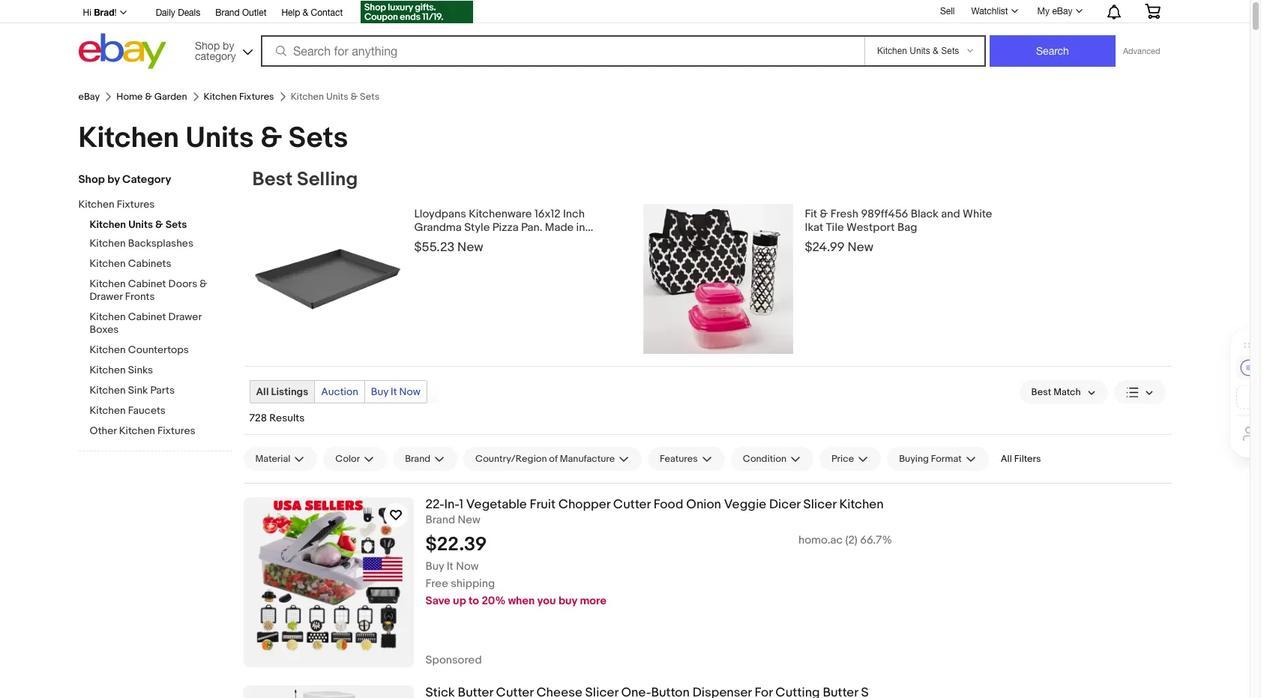 Task type: vqa. For each thing, say whether or not it's contained in the screenshot.
BRAND within the 22-In-1 Vegetable Fruit Chopper Cutter Food Onion Veggie Dicer Slicer Kitchen Brand New
yes



Task type: describe. For each thing, give the bounding box(es) containing it.
homo.ac (2) 66.7%
[[799, 533, 892, 547]]

$22.39
[[426, 533, 487, 556]]

brand button
[[393, 447, 458, 471]]

color
[[335, 453, 360, 465]]

my ebay link
[[1029, 2, 1089, 20]]

parts
[[150, 384, 175, 397]]

fit & fresh 989ff456 black and white ikat tile westport bag $24.99 new
[[805, 207, 993, 255]]

save
[[426, 594, 451, 608]]

0 vertical spatial it
[[391, 385, 397, 398]]

buy it now link
[[365, 381, 427, 403]]

kitchen cabinet drawer boxes link
[[90, 310, 232, 337]]

728
[[249, 412, 267, 424]]

shop by category button
[[188, 33, 256, 66]]

22-in-1 vegetable fruit chopper cutter food onion veggie dicer slicer kitchen link
[[426, 497, 1172, 513]]

kitchen cabinets link
[[90, 257, 232, 271]]

new inside 22-in-1 vegetable fruit chopper cutter food onion veggie dicer slicer kitchen brand new
[[458, 513, 480, 527]]

& down kitchen fixtures
[[260, 121, 282, 156]]

faucets
[[128, 404, 166, 417]]

all filters button
[[995, 447, 1047, 471]]

features button
[[648, 447, 725, 471]]

auction link
[[315, 381, 364, 403]]

units inside kitchen fixtures kitchen units & sets kitchen backsplashes kitchen cabinets kitchen cabinet doors & drawer fronts kitchen cabinet drawer boxes kitchen countertops kitchen sinks kitchen sink parts kitchen faucets other kitchen fixtures
[[128, 218, 153, 231]]

white
[[963, 207, 993, 221]]

country/region
[[476, 453, 547, 465]]

all listings link
[[250, 381, 314, 403]]

listings
[[271, 385, 308, 398]]

$22.39 buy it now free shipping save up to 20% when you buy more
[[426, 533, 607, 608]]

of
[[549, 453, 558, 465]]

buy inside $22.39 buy it now free shipping save up to 20% when you buy more
[[426, 559, 444, 574]]

1 horizontal spatial drawer
[[168, 310, 202, 323]]

it inside $22.39 buy it now free shipping save up to 20% when you buy more
[[447, 559, 454, 574]]

best selling
[[252, 168, 358, 191]]

kitchen faucets link
[[90, 404, 232, 418]]

66.7%
[[860, 533, 892, 547]]

pizza
[[492, 220, 519, 235]]

22-in-1 vegetable fruit chopper cutter food onion veggie dicer slicer kitchen brand new
[[426, 497, 884, 527]]

help & contact link
[[282, 5, 343, 22]]

& up backsplashes
[[155, 218, 163, 231]]

chopper
[[559, 497, 610, 512]]

main content containing best selling
[[243, 168, 1172, 698]]

brand outlet link
[[215, 5, 267, 22]]

& right 'home'
[[145, 91, 152, 103]]

shop for shop by category
[[195, 39, 220, 51]]

outlet
[[242, 7, 267, 18]]

bag
[[898, 220, 917, 235]]

category
[[195, 50, 236, 62]]

vegetable
[[466, 497, 527, 512]]

buying format
[[899, 453, 962, 465]]

none submit inside shop by category banner
[[990, 35, 1116, 67]]

sell
[[940, 6, 955, 16]]

brand outlet
[[215, 7, 267, 18]]

ikat
[[805, 220, 824, 235]]

up
[[453, 594, 466, 608]]

fixtures for kitchen fixtures kitchen units & sets kitchen backsplashes kitchen cabinets kitchen cabinet doors & drawer fronts kitchen cabinet drawer boxes kitchen countertops kitchen sinks kitchen sink parts kitchen faucets other kitchen fixtures
[[117, 198, 155, 211]]

sets inside kitchen fixtures kitchen units & sets kitchen backsplashes kitchen cabinets kitchen cabinet doors & drawer fronts kitchen cabinet drawer boxes kitchen countertops kitchen sinks kitchen sink parts kitchen faucets other kitchen fixtures
[[166, 218, 187, 231]]

the
[[414, 234, 433, 248]]

0 vertical spatial buy
[[371, 385, 388, 398]]

help
[[282, 7, 300, 18]]

now inside the buy it now link
[[399, 385, 421, 398]]

new down style on the left top of the page
[[458, 240, 483, 255]]

inch
[[563, 207, 585, 221]]

$55.23 new
[[414, 240, 483, 255]]

shop for shop by category
[[78, 172, 105, 187]]

get the coupon image
[[361, 1, 473, 23]]

& inside fit & fresh 989ff456 black and white ikat tile westport bag $24.99 new
[[820, 207, 828, 221]]

material button
[[243, 447, 317, 471]]

free
[[426, 577, 448, 591]]

buying
[[899, 453, 929, 465]]

728 results
[[249, 412, 305, 424]]

ebay link
[[78, 91, 100, 103]]

sell link
[[934, 6, 962, 16]]

manufacture
[[560, 453, 615, 465]]

hi
[[83, 7, 91, 18]]

kitchen sink parts link
[[90, 384, 232, 398]]

cabinets
[[128, 257, 171, 270]]

advanced link
[[1116, 36, 1168, 66]]

shop by category
[[195, 39, 236, 62]]

kitchen backsplashes link
[[90, 237, 232, 251]]

match
[[1054, 386, 1081, 398]]

& inside "link"
[[303, 7, 308, 18]]

daily deals
[[156, 7, 200, 18]]

brand inside 22-in-1 vegetable fruit chopper cutter food onion veggie dicer slicer kitchen brand new
[[426, 513, 455, 527]]

pan.
[[521, 220, 543, 235]]

by for category
[[107, 172, 120, 187]]

ebay inside account navigation
[[1052, 6, 1073, 16]]

fits
[[460, 234, 478, 248]]

fixtures for kitchen fixtures
[[239, 91, 274, 103]]

16x12
[[535, 207, 561, 221]]

style
[[464, 220, 490, 235]]

format
[[931, 453, 962, 465]]

home & garden
[[116, 91, 187, 103]]

now inside $22.39 buy it now free shipping save up to 20% when you buy more
[[456, 559, 479, 574]]

buying format button
[[887, 447, 989, 471]]

best for best match
[[1032, 386, 1052, 398]]

fit & fresh 989ff456 black and white ikat tile westport bag link
[[805, 204, 993, 235]]

slicer
[[804, 497, 837, 512]]

condition
[[743, 453, 787, 465]]



Task type: locate. For each thing, give the bounding box(es) containing it.
brand down 22-
[[426, 513, 455, 527]]

1 horizontal spatial fixtures
[[157, 424, 195, 437]]

home
[[116, 91, 143, 103]]

1 horizontal spatial sets
[[289, 121, 348, 156]]

my ebay
[[1038, 6, 1073, 16]]

1 cabinet from the top
[[128, 277, 166, 290]]

shop left category
[[78, 172, 105, 187]]

0 horizontal spatial now
[[399, 385, 421, 398]]

and
[[941, 207, 960, 221]]

fixtures down shop by category dropdown button
[[239, 91, 274, 103]]

buy it now
[[371, 385, 421, 398]]

2 vertical spatial fixtures
[[157, 424, 195, 437]]

home & garden link
[[116, 91, 187, 103]]

color button
[[323, 447, 387, 471]]

0 horizontal spatial buy
[[371, 385, 388, 398]]

units down kitchen fixtures
[[186, 121, 254, 156]]

your shopping cart image
[[1144, 4, 1161, 19]]

fresh
[[831, 207, 859, 221]]

all
[[256, 385, 269, 398], [1001, 453, 1012, 465]]

1 vertical spatial best
[[1032, 386, 1052, 398]]

best left match
[[1032, 386, 1052, 398]]

kitchen units & sets
[[78, 121, 348, 156]]

kitchen fixtures link
[[204, 91, 274, 103], [78, 198, 221, 212]]

22-in-1 vegetable fruit chopper cutter food onion veggie dicer slicer kitchen image
[[243, 497, 414, 667]]

ebay left 'home'
[[78, 91, 100, 103]]

kitchen countertops link
[[90, 343, 232, 358]]

20%
[[482, 594, 506, 608]]

new inside fit & fresh 989ff456 black and white ikat tile westport bag $24.99 new
[[848, 240, 874, 255]]

all listings
[[256, 385, 308, 398]]

other kitchen fixtures link
[[90, 424, 232, 439]]

condition button
[[731, 447, 814, 471]]

ebay right my
[[1052, 6, 1073, 16]]

in
[[576, 220, 585, 235]]

by left category
[[107, 172, 120, 187]]

by down brand outlet link at the top left
[[223, 39, 234, 51]]

22-
[[426, 497, 444, 512]]

hi brad !
[[83, 7, 117, 18]]

brand up 22-
[[405, 453, 431, 465]]

sinks
[[128, 364, 153, 376]]

buy right 'auction' 'link' on the bottom
[[371, 385, 388, 398]]

1 horizontal spatial shop
[[195, 39, 220, 51]]

cabinet down cabinets
[[128, 277, 166, 290]]

price
[[832, 453, 854, 465]]

2 vertical spatial brand
[[426, 513, 455, 527]]

1 horizontal spatial ebay
[[1052, 6, 1073, 16]]

shop down deals
[[195, 39, 220, 51]]

2 cabinet from the top
[[128, 310, 166, 323]]

by
[[223, 39, 234, 51], [107, 172, 120, 187]]

& right fit
[[820, 207, 828, 221]]

watchlist
[[972, 6, 1008, 16]]

cabinet
[[128, 277, 166, 290], [128, 310, 166, 323]]

when
[[508, 594, 535, 608]]

fit & fresh 989ff456 black and white ikat tile westport bag image
[[643, 204, 793, 354]]

dicer
[[769, 497, 801, 512]]

auction
[[321, 385, 358, 398]]

other
[[90, 424, 117, 437]]

sponsored
[[426, 653, 482, 667]]

0 horizontal spatial sets
[[166, 218, 187, 231]]

1 vertical spatial ebay
[[78, 91, 100, 103]]

daily deals link
[[156, 5, 200, 22]]

0 horizontal spatial by
[[107, 172, 120, 187]]

countertops
[[128, 343, 189, 356]]

it up 'free'
[[447, 559, 454, 574]]

0 vertical spatial kitchen fixtures link
[[204, 91, 274, 103]]

& right doors at the top left
[[200, 277, 207, 290]]

lloydpans
[[414, 207, 466, 221]]

lloydpans kitchenware 16x12 inch grandma style pizza pan. made in the usa fits image
[[252, 246, 402, 312]]

account navigation
[[75, 0, 1172, 25]]

shop
[[195, 39, 220, 51], [78, 172, 105, 187]]

& right help
[[303, 7, 308, 18]]

help & contact
[[282, 7, 343, 18]]

None submit
[[990, 35, 1116, 67]]

view: list view image
[[1126, 384, 1154, 400]]

westport
[[847, 220, 895, 235]]

0 horizontal spatial ebay
[[78, 91, 100, 103]]

brand inside account navigation
[[215, 7, 240, 18]]

by inside shop by category
[[223, 39, 234, 51]]

fronts
[[125, 290, 155, 303]]

0 horizontal spatial units
[[128, 218, 153, 231]]

all up '728'
[[256, 385, 269, 398]]

now up brand dropdown button
[[399, 385, 421, 398]]

price button
[[820, 447, 881, 471]]

country/region of manufacture
[[476, 453, 615, 465]]

best left "selling"
[[252, 168, 293, 191]]

1 vertical spatial kitchen fixtures link
[[78, 198, 221, 212]]

1 vertical spatial brand
[[405, 453, 431, 465]]

it right 'auction' 'link' on the bottom
[[391, 385, 397, 398]]

shop by category banner
[[75, 0, 1172, 73]]

1 vertical spatial by
[[107, 172, 120, 187]]

onion
[[686, 497, 721, 512]]

1 horizontal spatial by
[[223, 39, 234, 51]]

kitchen fixtures kitchen units & sets kitchen backsplashes kitchen cabinets kitchen cabinet doors & drawer fronts kitchen cabinet drawer boxes kitchen countertops kitchen sinks kitchen sink parts kitchen faucets other kitchen fixtures
[[78, 198, 207, 437]]

1 vertical spatial now
[[456, 559, 479, 574]]

Search for anything text field
[[263, 37, 862, 65]]

1 horizontal spatial all
[[1001, 453, 1012, 465]]

0 horizontal spatial shop
[[78, 172, 105, 187]]

category
[[122, 172, 171, 187]]

shop inside shop by category
[[195, 39, 220, 51]]

made
[[545, 220, 574, 235]]

0 vertical spatial sets
[[289, 121, 348, 156]]

kitchen sinks link
[[90, 364, 232, 378]]

0 vertical spatial ebay
[[1052, 6, 1073, 16]]

food
[[654, 497, 684, 512]]

0 vertical spatial fixtures
[[239, 91, 274, 103]]

fixtures
[[239, 91, 274, 103], [117, 198, 155, 211], [157, 424, 195, 437]]

1 horizontal spatial buy
[[426, 559, 444, 574]]

watchlist link
[[963, 2, 1025, 20]]

main content
[[243, 168, 1172, 698]]

fruit
[[530, 497, 556, 512]]

all for all filters
[[1001, 453, 1012, 465]]

shop by category
[[78, 172, 171, 187]]

fixtures down kitchen faucets link
[[157, 424, 195, 437]]

0 vertical spatial all
[[256, 385, 269, 398]]

boxes
[[90, 323, 119, 336]]

0 vertical spatial by
[[223, 39, 234, 51]]

1 vertical spatial drawer
[[168, 310, 202, 323]]

0 vertical spatial units
[[186, 121, 254, 156]]

kitchen cabinet doors & drawer fronts link
[[90, 277, 232, 304]]

contact
[[311, 7, 343, 18]]

buy
[[559, 594, 578, 608]]

daily
[[156, 7, 175, 18]]

989ff456
[[861, 207, 908, 221]]

sets up "selling"
[[289, 121, 348, 156]]

0 vertical spatial drawer
[[90, 290, 123, 303]]

all inside button
[[1001, 453, 1012, 465]]

0 vertical spatial best
[[252, 168, 293, 191]]

1 vertical spatial fixtures
[[117, 198, 155, 211]]

1 vertical spatial buy
[[426, 559, 444, 574]]

garden
[[154, 91, 187, 103]]

deals
[[178, 7, 200, 18]]

0 vertical spatial now
[[399, 385, 421, 398]]

(2)
[[846, 533, 858, 547]]

sets up backsplashes
[[166, 218, 187, 231]]

doors
[[168, 277, 197, 290]]

0 horizontal spatial best
[[252, 168, 293, 191]]

1 vertical spatial all
[[1001, 453, 1012, 465]]

now up shipping in the left bottom of the page
[[456, 559, 479, 574]]

veggie
[[724, 497, 767, 512]]

1 vertical spatial shop
[[78, 172, 105, 187]]

all for all listings
[[256, 385, 269, 398]]

it
[[391, 385, 397, 398], [447, 559, 454, 574]]

brand left outlet
[[215, 7, 240, 18]]

1 horizontal spatial now
[[456, 559, 479, 574]]

kitchen inside 22-in-1 vegetable fruit chopper cutter food onion veggie dicer slicer kitchen brand new
[[840, 497, 884, 512]]

fixtures down category
[[117, 198, 155, 211]]

best for best selling
[[252, 168, 293, 191]]

$24.99
[[805, 240, 845, 255]]

1 vertical spatial units
[[128, 218, 153, 231]]

best inside dropdown button
[[1032, 386, 1052, 398]]

0 horizontal spatial it
[[391, 385, 397, 398]]

drawer down doors at the top left
[[168, 310, 202, 323]]

units up backsplashes
[[128, 218, 153, 231]]

cabinet down fronts
[[128, 310, 166, 323]]

homo.ac
[[799, 533, 843, 547]]

cutter
[[613, 497, 651, 512]]

1 vertical spatial cabinet
[[128, 310, 166, 323]]

brand inside dropdown button
[[405, 453, 431, 465]]

in-
[[444, 497, 459, 512]]

1 vertical spatial sets
[[166, 218, 187, 231]]

buy up 'free'
[[426, 559, 444, 574]]

1 vertical spatial it
[[447, 559, 454, 574]]

best match
[[1032, 386, 1081, 398]]

1 horizontal spatial units
[[186, 121, 254, 156]]

0 vertical spatial cabinet
[[128, 277, 166, 290]]

results
[[269, 412, 305, 424]]

by for category
[[223, 39, 234, 51]]

brand for brand
[[405, 453, 431, 465]]

best match button
[[1020, 380, 1108, 404]]

black
[[911, 207, 939, 221]]

to
[[469, 594, 479, 608]]

new down the westport
[[848, 240, 874, 255]]

tile
[[826, 220, 844, 235]]

all left filters
[[1001, 453, 1012, 465]]

0 horizontal spatial fixtures
[[117, 198, 155, 211]]

now
[[399, 385, 421, 398], [456, 559, 479, 574]]

drawer
[[90, 290, 123, 303], [168, 310, 202, 323]]

1 horizontal spatial it
[[447, 559, 454, 574]]

drawer up the boxes
[[90, 290, 123, 303]]

0 vertical spatial shop
[[195, 39, 220, 51]]

0 horizontal spatial all
[[256, 385, 269, 398]]

0 vertical spatial brand
[[215, 7, 240, 18]]

buy
[[371, 385, 388, 398], [426, 559, 444, 574]]

brand for brand outlet
[[215, 7, 240, 18]]

1 horizontal spatial best
[[1032, 386, 1052, 398]]

new down 1
[[458, 513, 480, 527]]

country/region of manufacture button
[[464, 447, 642, 471]]

0 horizontal spatial drawer
[[90, 290, 123, 303]]

2 horizontal spatial fixtures
[[239, 91, 274, 103]]



